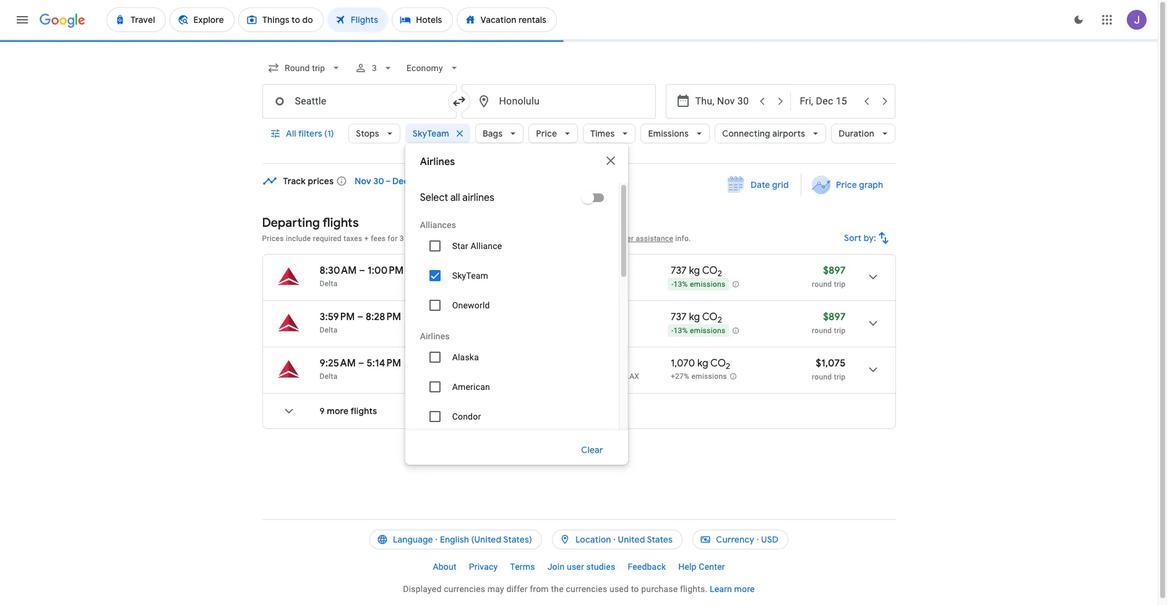 Task type: describe. For each thing, give the bounding box(es) containing it.
Return text field
[[800, 85, 857, 118]]

join
[[547, 563, 565, 572]]

30 – dec
[[373, 176, 409, 187]]

8:28 pm
[[366, 311, 401, 324]]

emissions for 1:00 pm
[[690, 280, 726, 289]]

usd
[[761, 535, 779, 546]]

- for 1:00 pm
[[671, 280, 674, 289]]

kg for 5:14 pm
[[697, 358, 708, 370]]

1 vertical spatial flights
[[351, 406, 377, 417]]

kg for 8:28 pm
[[689, 311, 700, 324]]

duration button
[[831, 119, 895, 149]]

currency
[[716, 535, 754, 546]]

(united
[[471, 535, 501, 546]]

alliance
[[471, 241, 502, 251]]

united
[[618, 535, 645, 546]]

flight details. leaves seattle-tacoma international airport at 3:59 pm on thursday, november 30 and arrives at daniel k. inouye international airport at 8:28 pm on thursday, november 30. image
[[858, 309, 888, 339]]

1 horizontal spatial skyteam
[[452, 271, 488, 281]]

more inside departing flights main content
[[327, 406, 349, 417]]

3:59 pm
[[320, 311, 355, 324]]

0 vertical spatial flights
[[323, 215, 359, 231]]

3 inside 3 popup button
[[372, 63, 377, 73]]

737 for 8:28 pm
[[671, 311, 687, 324]]

passenger assistance button
[[597, 235, 673, 243]]

date
[[750, 179, 770, 191]]

leaves seattle-tacoma international airport at 9:25 am on thursday, november 30 and arrives at daniel k. inouye international airport at 5:14 pm on thursday, november 30. element
[[320, 358, 401, 370]]

optional charges and
[[450, 235, 526, 243]]

states
[[647, 535, 673, 546]]

– for 9:25 am
[[358, 358, 364, 370]]

round for 1:00 pm
[[812, 280, 832, 289]]

star alliance
[[452, 241, 502, 251]]

skyteam inside "skyteam" popup button
[[413, 128, 449, 139]]

897 US dollars text field
[[823, 265, 846, 277]]

close dialog image
[[603, 153, 618, 168]]

passenger
[[597, 235, 634, 243]]

737 for 1:00 pm
[[671, 265, 687, 277]]

Arrival time: 8:28 PM. text field
[[366, 311, 401, 324]]

date grid button
[[718, 174, 798, 196]]

leaves seattle-tacoma international airport at 3:59 pm on thursday, november 30 and arrives at daniel k. inouye international airport at 8:28 pm on thursday, november 30. element
[[320, 311, 401, 324]]

prices
[[262, 235, 284, 243]]

help center
[[678, 563, 725, 572]]

nov 30 – dec 15
[[355, 176, 420, 187]]

round for 8:28 pm
[[812, 327, 832, 335]]

sort by:
[[844, 233, 876, 244]]

airlines
[[462, 192, 494, 204]]

1
[[584, 373, 588, 381]]

feedback link
[[622, 558, 672, 577]]

3 button
[[350, 53, 399, 83]]

price for price graph
[[836, 179, 857, 191]]

learn more about tracked prices image
[[336, 176, 347, 187]]

1 airlines from the top
[[420, 156, 455, 168]]

taxes
[[344, 235, 362, 243]]

1,070 kg co 2
[[671, 358, 730, 372]]

date grid
[[750, 179, 789, 191]]

connecting
[[722, 128, 770, 139]]

connecting airports button
[[715, 119, 826, 149]]

condor only image
[[555, 402, 604, 432]]

graph
[[859, 179, 883, 191]]

- for 8:28 pm
[[671, 327, 674, 336]]

hr
[[590, 373, 597, 381]]

2 for 1:00 pm
[[718, 269, 722, 279]]

3 inside departing flights main content
[[400, 235, 404, 243]]

charges
[[482, 235, 509, 243]]

Departure time: 9:25 AM. text field
[[320, 358, 356, 370]]

english (united states)
[[440, 535, 532, 546]]

airports
[[772, 128, 805, 139]]

studies
[[586, 563, 615, 572]]

track
[[283, 176, 306, 187]]

13% for 8:28 pm
[[674, 327, 688, 336]]

-13% emissions for 8:28 pm
[[671, 327, 726, 336]]

nov
[[355, 176, 371, 187]]

$1,075
[[816, 358, 846, 370]]

loading results progress bar
[[0, 40, 1167, 42]]

delta for 8:30 am
[[320, 280, 338, 288]]

american
[[452, 382, 490, 392]]

condor
[[452, 412, 481, 422]]

13% for 1:00 pm
[[674, 280, 688, 289]]

min
[[610, 373, 623, 381]]

passenger assistance
[[597, 235, 673, 243]]

flights.
[[680, 585, 707, 595]]

2 for 8:28 pm
[[718, 315, 722, 326]]

price button
[[529, 119, 578, 149]]

from
[[530, 585, 549, 595]]

9 more flights
[[320, 406, 377, 417]]

all
[[451, 192, 460, 204]]

8:30 am – 1:00 pm delta
[[320, 265, 404, 288]]

flight details. leaves seattle-tacoma international airport at 8:30 am on thursday, november 30 and arrives at daniel k. inouye international airport at 1:00 pm on thursday, november 30. image
[[858, 262, 888, 292]]

737 kg co 2 for 1:00 pm
[[671, 265, 722, 279]]

(1)
[[324, 128, 334, 139]]

english
[[440, 535, 469, 546]]

privacy link
[[463, 558, 504, 577]]

all filters (1) button
[[262, 119, 344, 149]]

co for 8:28 pm
[[702, 311, 718, 324]]

nonstop flight. element for 8:28 pm
[[584, 311, 623, 326]]

emissions button
[[641, 119, 710, 149]]

2 vertical spatial emissions
[[692, 373, 727, 381]]

alliances
[[420, 220, 456, 230]]

star
[[452, 241, 468, 251]]

may
[[487, 585, 504, 595]]

about
[[433, 563, 457, 572]]

2 for 5:14 pm
[[726, 362, 730, 372]]

8:30 am
[[320, 265, 357, 277]]

-13% emissions for 1:00 pm
[[671, 280, 726, 289]]

help
[[678, 563, 697, 572]]

purchase
[[641, 585, 678, 595]]

flight details. leaves seattle-tacoma international airport at 9:25 am on thursday, november 30 and arrives at daniel k. inouye international airport at 5:14 pm on thursday, november 30. image
[[858, 355, 888, 385]]

passengers.
[[406, 235, 448, 243]]

1:00 pm
[[368, 265, 404, 277]]

alaska
[[452, 353, 479, 363]]

clear button
[[566, 436, 618, 465]]

lax
[[625, 373, 639, 381]]

9:25 am
[[320, 358, 356, 370]]

9:25 am – 5:14 pm delta
[[320, 358, 401, 381]]

privacy
[[469, 563, 498, 572]]

5:14 pm
[[367, 358, 401, 370]]

2 currencies from the left
[[566, 585, 607, 595]]

delta for 9:25 am
[[320, 373, 338, 381]]

displayed
[[403, 585, 442, 595]]



Task type: vqa. For each thing, say whether or not it's contained in the screenshot.
middle 55
no



Task type: locate. For each thing, give the bounding box(es) containing it.
737 kg co 2
[[671, 265, 722, 279], [671, 311, 722, 326]]

1 nonstop from the top
[[584, 265, 623, 277]]

– inside the 3:59 pm – 8:28 pm delta
[[357, 311, 363, 324]]

and
[[511, 235, 524, 243]]

trip for 5:14 pm
[[834, 373, 846, 382]]

find the best price region
[[262, 174, 896, 206]]

grid
[[772, 179, 789, 191]]

737 kg co 2 up 1,070 kg co 2
[[671, 311, 722, 326]]

2 $897 from the top
[[823, 311, 846, 324]]

skyteam button
[[405, 119, 470, 149]]

2 737 from the top
[[671, 311, 687, 324]]

for
[[388, 235, 398, 243]]

0 vertical spatial kg
[[689, 265, 700, 277]]

2 vertical spatial trip
[[834, 373, 846, 382]]

learn
[[710, 585, 732, 595]]

2 delta from the top
[[320, 326, 338, 335]]

$897 round trip for 8:28 pm
[[812, 311, 846, 335]]

help center link
[[672, 558, 731, 577]]

1 vertical spatial $897 round trip
[[812, 311, 846, 335]]

united states
[[618, 535, 673, 546]]

co inside 1,070 kg co 2
[[710, 358, 726, 370]]

2 vertical spatial –
[[358, 358, 364, 370]]

price graph button
[[804, 174, 893, 196]]

stops button
[[349, 119, 400, 149]]

1 -13% emissions from the top
[[671, 280, 726, 289]]

nonstop flight. element down passenger
[[584, 265, 623, 279]]

skyteam
[[413, 128, 449, 139], [452, 271, 488, 281]]

– for 8:30 am
[[359, 265, 365, 277]]

times button
[[583, 119, 636, 149]]

3 trip from the top
[[834, 373, 846, 382]]

0 vertical spatial trip
[[834, 280, 846, 289]]

+27%
[[671, 373, 690, 381]]

currencies down 'privacy'
[[444, 585, 485, 595]]

departing flights
[[262, 215, 359, 231]]

center
[[699, 563, 725, 572]]

main menu image
[[15, 12, 30, 27]]

2 - from the top
[[671, 327, 674, 336]]

1 $897 from the top
[[823, 265, 846, 277]]

trip for 8:28 pm
[[834, 327, 846, 335]]

fees
[[371, 235, 386, 243]]

change appearance image
[[1064, 5, 1094, 35]]

2 vertical spatial round
[[812, 373, 832, 382]]

0 vertical spatial $897
[[823, 265, 846, 277]]

language
[[393, 535, 433, 546]]

1 horizontal spatial more
[[734, 585, 755, 595]]

$897 round trip up $897 text box
[[812, 265, 846, 289]]

0 vertical spatial round
[[812, 280, 832, 289]]

2 airlines from the top
[[420, 332, 450, 342]]

1 vertical spatial -
[[671, 327, 674, 336]]

0 vertical spatial 3
[[372, 63, 377, 73]]

1 $897 round trip from the top
[[812, 265, 846, 289]]

2 trip from the top
[[834, 327, 846, 335]]

– inside 9:25 am – 5:14 pm delta
[[358, 358, 364, 370]]

leaves seattle-tacoma international airport at 8:30 am on thursday, november 30 and arrives at daniel k. inouye international airport at 1:00 pm on thursday, november 30. element
[[320, 265, 404, 277]]

delta inside the 3:59 pm – 8:28 pm delta
[[320, 326, 338, 335]]

Departure time: 3:59 PM. text field
[[320, 311, 355, 324]]

3:59 pm – 8:28 pm delta
[[320, 311, 401, 335]]

nonstop up 10
[[584, 311, 623, 324]]

Arrival time: 5:14 PM. text field
[[367, 358, 401, 370]]

location
[[575, 535, 611, 546]]

1 round from the top
[[812, 280, 832, 289]]

2 13% from the top
[[674, 327, 688, 336]]

nonstop for 1:00 pm
[[584, 265, 623, 277]]

0 vertical spatial 2
[[718, 269, 722, 279]]

0 vertical spatial price
[[536, 128, 557, 139]]

9 more flights image
[[274, 397, 304, 426]]

co for 1:00 pm
[[702, 265, 718, 277]]

terms
[[510, 563, 535, 572]]

trip for 1:00 pm
[[834, 280, 846, 289]]

co for 5:14 pm
[[710, 358, 726, 370]]

737 up 1,070
[[671, 311, 687, 324]]

1 vertical spatial kg
[[689, 311, 700, 324]]

clear
[[581, 445, 603, 456]]

delta down 8:30 am
[[320, 280, 338, 288]]

nonstop for 8:28 pm
[[584, 311, 623, 324]]

2 vertical spatial delta
[[320, 373, 338, 381]]

1 vertical spatial 3
[[400, 235, 404, 243]]

2 -13% emissions from the top
[[671, 327, 726, 336]]

1 horizontal spatial 3
[[400, 235, 404, 243]]

None text field
[[461, 84, 656, 119]]

1 vertical spatial $897
[[823, 311, 846, 324]]

include
[[286, 235, 311, 243]]

$897 for 1:00 pm
[[823, 265, 846, 277]]

price left graph
[[836, 179, 857, 191]]

– right departure time: 3:59 pm. text field
[[357, 311, 363, 324]]

skyteam up '15'
[[413, 128, 449, 139]]

1 vertical spatial airlines
[[420, 332, 450, 342]]

1 vertical spatial 737
[[671, 311, 687, 324]]

departing
[[262, 215, 320, 231]]

- up 1,070
[[671, 327, 674, 336]]

optional
[[450, 235, 480, 243]]

filters
[[298, 128, 322, 139]]

round down $897 text box
[[812, 327, 832, 335]]

1 delta from the top
[[320, 280, 338, 288]]

1 trip from the top
[[834, 280, 846, 289]]

trip down $1,075
[[834, 373, 846, 382]]

stops
[[356, 128, 379, 139]]

sort by: button
[[839, 223, 896, 253]]

737
[[671, 265, 687, 277], [671, 311, 687, 324]]

0 vertical spatial nonstop flight. element
[[584, 265, 623, 279]]

differ
[[506, 585, 528, 595]]

trip down 897 us dollars text box in the top right of the page
[[834, 280, 846, 289]]

required
[[313, 235, 342, 243]]

897 US dollars text field
[[823, 311, 846, 324]]

$897 for 8:28 pm
[[823, 311, 846, 324]]

– inside 8:30 am – 1:00 pm delta
[[359, 265, 365, 277]]

1 vertical spatial skyteam
[[452, 271, 488, 281]]

0 vertical spatial delta
[[320, 280, 338, 288]]

trip
[[834, 280, 846, 289], [834, 327, 846, 335], [834, 373, 846, 382]]

3 delta from the top
[[320, 373, 338, 381]]

2 $897 round trip from the top
[[812, 311, 846, 335]]

1 vertical spatial nonstop
[[584, 311, 623, 324]]

delta inside 8:30 am – 1:00 pm delta
[[320, 280, 338, 288]]

more right 9 at the bottom left
[[327, 406, 349, 417]]

select
[[420, 192, 448, 204]]

1 vertical spatial 13%
[[674, 327, 688, 336]]

trip inside $1,075 round trip
[[834, 373, 846, 382]]

737 down assistance
[[671, 265, 687, 277]]

1 horizontal spatial currencies
[[566, 585, 607, 595]]

– left the 5:14 pm
[[358, 358, 364, 370]]

bags button
[[475, 119, 524, 149]]

0 vertical spatial nonstop
[[584, 265, 623, 277]]

user
[[567, 563, 584, 572]]

delta down 3:59 pm
[[320, 326, 338, 335]]

None search field
[[262, 53, 896, 606]]

1 737 kg co 2 from the top
[[671, 265, 722, 279]]

0 vertical spatial airlines
[[420, 156, 455, 168]]

2 737 kg co 2 from the top
[[671, 311, 722, 326]]

1 currencies from the left
[[444, 585, 485, 595]]

1 vertical spatial –
[[357, 311, 363, 324]]

prices include required taxes + fees for 3 passengers.
[[262, 235, 448, 243]]

Departure text field
[[695, 85, 752, 118]]

terms link
[[504, 558, 541, 577]]

swap origin and destination. image
[[451, 94, 466, 109]]

2 inside 1,070 kg co 2
[[726, 362, 730, 372]]

none text field inside search field
[[262, 84, 456, 119]]

emissions
[[690, 280, 726, 289], [690, 327, 726, 336], [692, 373, 727, 381]]

-
[[671, 280, 674, 289], [671, 327, 674, 336]]

2 nonstop from the top
[[584, 311, 623, 324]]

1 hr 10 min lax
[[584, 373, 639, 381]]

round down $1,075
[[812, 373, 832, 382]]

1 vertical spatial -13% emissions
[[671, 327, 726, 336]]

0 vertical spatial emissions
[[690, 280, 726, 289]]

prices
[[308, 176, 334, 187]]

$1,075 round trip
[[812, 358, 846, 382]]

round inside $1,075 round trip
[[812, 373, 832, 382]]

kg for 1:00 pm
[[689, 265, 700, 277]]

737 kg co 2 down assistance
[[671, 265, 722, 279]]

$897 round trip for 1:00 pm
[[812, 265, 846, 289]]

0 vertical spatial 13%
[[674, 280, 688, 289]]

none search field containing airlines
[[262, 53, 896, 606]]

Departure time: 8:30 AM. text field
[[320, 265, 357, 277]]

0 horizontal spatial more
[[327, 406, 349, 417]]

currencies down join user studies link
[[566, 585, 607, 595]]

price right bags popup button
[[536, 128, 557, 139]]

– left 1:00 pm
[[359, 265, 365, 277]]

2 nonstop flight. element from the top
[[584, 311, 623, 326]]

flights up taxes on the top left of page
[[323, 215, 359, 231]]

737 kg co 2 for 8:28 pm
[[671, 311, 722, 326]]

+27% emissions
[[671, 373, 727, 381]]

layover (1 of 1) is a 1 hr 10 min layover at los angeles international airport in los angeles. element
[[584, 372, 665, 382]]

round for 5:14 pm
[[812, 373, 832, 382]]

kg inside 1,070 kg co 2
[[697, 358, 708, 370]]

1 vertical spatial price
[[836, 179, 857, 191]]

0 horizontal spatial skyteam
[[413, 128, 449, 139]]

2 round from the top
[[812, 327, 832, 335]]

nonstop flight. element up 10
[[584, 311, 623, 326]]

0 vertical spatial –
[[359, 265, 365, 277]]

10
[[599, 373, 608, 381]]

0 horizontal spatial currencies
[[444, 585, 485, 595]]

0 vertical spatial -
[[671, 280, 674, 289]]

delta for 3:59 pm
[[320, 326, 338, 335]]

0 horizontal spatial price
[[536, 128, 557, 139]]

1 13% from the top
[[674, 280, 688, 289]]

bags
[[483, 128, 503, 139]]

2
[[718, 269, 722, 279], [718, 315, 722, 326], [726, 362, 730, 372]]

1 737 from the top
[[671, 265, 687, 277]]

nonstop down passenger
[[584, 265, 623, 277]]

- down assistance
[[671, 280, 674, 289]]

2 vertical spatial co
[[710, 358, 726, 370]]

price
[[536, 128, 557, 139], [836, 179, 857, 191]]

to
[[631, 585, 639, 595]]

currencies
[[444, 585, 485, 595], [566, 585, 607, 595]]

$897 round trip
[[812, 265, 846, 289], [812, 311, 846, 335]]

0 vertical spatial 737
[[671, 265, 687, 277]]

1,070
[[671, 358, 695, 370]]

1 nonstop flight. element from the top
[[584, 265, 623, 279]]

1 horizontal spatial price
[[836, 179, 857, 191]]

1 vertical spatial 737 kg co 2
[[671, 311, 722, 326]]

times
[[590, 128, 615, 139]]

0 vertical spatial 737 kg co 2
[[671, 265, 722, 279]]

2 vertical spatial 2
[[726, 362, 730, 372]]

1 vertical spatial co
[[702, 311, 718, 324]]

all filters (1)
[[286, 128, 334, 139]]

displayed currencies may differ from the currencies used to purchase flights. learn more
[[403, 585, 755, 595]]

0 vertical spatial co
[[702, 265, 718, 277]]

3
[[372, 63, 377, 73], [400, 235, 404, 243]]

trip down $897 text box
[[834, 327, 846, 335]]

more
[[327, 406, 349, 417], [734, 585, 755, 595]]

price for price
[[536, 128, 557, 139]]

9
[[320, 406, 325, 417]]

0 horizontal spatial 3
[[372, 63, 377, 73]]

None text field
[[262, 84, 456, 119]]

kg
[[689, 265, 700, 277], [689, 311, 700, 324], [697, 358, 708, 370]]

-13% emissions
[[671, 280, 726, 289], [671, 327, 726, 336]]

delta inside 9:25 am – 5:14 pm delta
[[320, 373, 338, 381]]

$897 down sort
[[823, 265, 846, 277]]

join user studies
[[547, 563, 615, 572]]

0 vertical spatial more
[[327, 406, 349, 417]]

delta
[[320, 280, 338, 288], [320, 326, 338, 335], [320, 373, 338, 381]]

the
[[551, 585, 564, 595]]

duration
[[839, 128, 874, 139]]

0 vertical spatial $897 round trip
[[812, 265, 846, 289]]

departing flights main content
[[262, 174, 896, 439]]

2 vertical spatial kg
[[697, 358, 708, 370]]

about link
[[427, 558, 463, 577]]

$897 round trip up 1075 us dollars "text box"
[[812, 311, 846, 335]]

oneworld
[[452, 301, 490, 311]]

1 vertical spatial trip
[[834, 327, 846, 335]]

emissions for 8:28 pm
[[690, 327, 726, 336]]

1 vertical spatial round
[[812, 327, 832, 335]]

$897 left flight details. leaves seattle-tacoma international airport at 3:59 pm on thursday, november 30 and arrives at daniel k. inouye international airport at 8:28 pm on thursday, november 30. image at the right bottom of the page
[[823, 311, 846, 324]]

1 vertical spatial more
[[734, 585, 755, 595]]

1 vertical spatial nonstop flight. element
[[584, 311, 623, 326]]

more right learn at right bottom
[[734, 585, 755, 595]]

1 vertical spatial delta
[[320, 326, 338, 335]]

price inside price graph button
[[836, 179, 857, 191]]

skyteam up oneworld
[[452, 271, 488, 281]]

1 vertical spatial emissions
[[690, 327, 726, 336]]

nonstop flight. element
[[584, 265, 623, 279], [584, 311, 623, 326]]

– for 3:59 pm
[[357, 311, 363, 324]]

3 round from the top
[[812, 373, 832, 382]]

track prices
[[283, 176, 334, 187]]

used
[[610, 585, 629, 595]]

price inside price popup button
[[536, 128, 557, 139]]

airlines
[[420, 156, 455, 168], [420, 332, 450, 342]]

1075 US dollars text field
[[816, 358, 846, 370]]

select all airlines
[[420, 192, 494, 204]]

0 vertical spatial skyteam
[[413, 128, 449, 139]]

states)
[[503, 535, 532, 546]]

round down 897 us dollars text box in the top right of the page
[[812, 280, 832, 289]]

flights right 9 at the bottom left
[[351, 406, 377, 417]]

emissions
[[648, 128, 689, 139]]

delta down departure time: 9:25 am. text field
[[320, 373, 338, 381]]

learn more link
[[710, 585, 755, 595]]

Arrival time: 1:00 PM. text field
[[368, 265, 404, 277]]

nonstop flight. element for 1:00 pm
[[584, 265, 623, 279]]

1 vertical spatial 2
[[718, 315, 722, 326]]

1 - from the top
[[671, 280, 674, 289]]

0 vertical spatial -13% emissions
[[671, 280, 726, 289]]

None field
[[262, 57, 347, 79], [402, 57, 465, 79], [262, 57, 347, 79], [402, 57, 465, 79]]

by:
[[864, 233, 876, 244]]

15
[[411, 176, 420, 187]]



